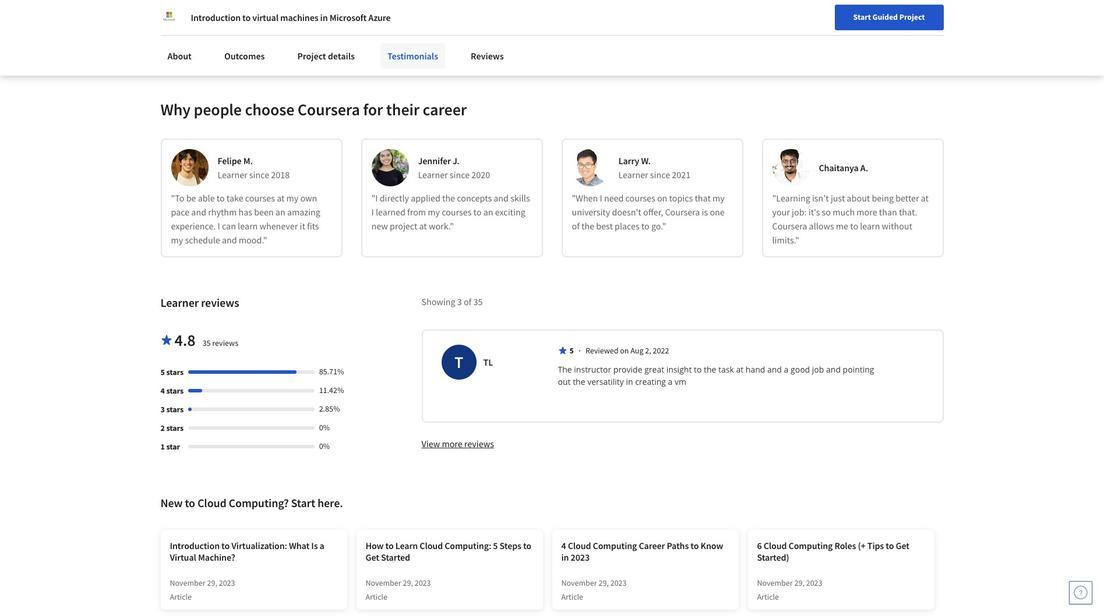 Task type: vqa. For each thing, say whether or not it's contained in the screenshot.


Task type: describe. For each thing, give the bounding box(es) containing it.
showing
[[422, 296, 456, 308]]

2023 for 6 cloud computing roles (+ tips to get started)
[[807, 579, 823, 589]]

career
[[423, 99, 467, 120]]

2020
[[472, 169, 490, 181]]

in inside 4 cloud computing career paths to know in 2023
[[562, 552, 569, 564]]

the left 'task'
[[704, 365, 717, 376]]

virtual
[[170, 552, 196, 564]]

november 29, 2023 article for 4 cloud computing career paths to know in 2023
[[562, 579, 627, 603]]

get inside how to learn cloud computing: 5 steps to get started
[[366, 552, 380, 564]]

about
[[847, 193, 871, 204]]

0% for 1 star
[[319, 442, 330, 452]]

chaitanya a.
[[819, 162, 869, 174]]

courses inside "i directly applied the concepts and skills i learned from my courses to an exciting new project at work."
[[442, 207, 472, 218]]

larry
[[619, 155, 640, 167]]

reviews link
[[464, 43, 511, 69]]

has
[[239, 207, 252, 218]]

insight
[[667, 365, 692, 376]]

2021
[[672, 169, 691, 181]]

to up virtual
[[185, 496, 195, 511]]

english button
[[860, 0, 930, 38]]

one
[[710, 207, 725, 218]]

an inside "i directly applied the concepts and skills i learned from my courses to an exciting new project at work."
[[484, 207, 493, 218]]

reviews for learner reviews
[[201, 296, 239, 310]]

learn for has
[[238, 221, 258, 232]]

better
[[896, 193, 920, 204]]

roles
[[835, 541, 857, 552]]

job
[[813, 365, 825, 376]]

find
[[781, 13, 796, 24]]

i inside "i directly applied the concepts and skills i learned from my courses to an exciting new project at work."
[[372, 207, 374, 218]]

need
[[604, 193, 624, 204]]

november 29, 2023 article for introduction to virtualization: what is a virtual machine?
[[170, 579, 235, 603]]

november 29, 2023 article for how to learn cloud computing: 5 steps to get started
[[366, 579, 431, 603]]

what
[[289, 541, 310, 552]]

6
[[758, 541, 762, 552]]

my left the own
[[287, 193, 299, 204]]

your inside the find your new career link
[[798, 13, 813, 24]]

project for this
[[252, 15, 280, 27]]

2023 inside 4 cloud computing career paths to know in 2023
[[571, 552, 590, 564]]

hand
[[746, 365, 766, 376]]

fits
[[307, 221, 319, 232]]

a inside this guided project is designed for laptops or desktop computers with a reliable internet connection, not mobile devices.
[[477, 15, 482, 27]]

learner for felipe
[[218, 169, 248, 181]]

in inside the instructor provide great insight to the task at hand and a good job and pointing out the versatility in creating a vm
[[626, 377, 633, 388]]

0 horizontal spatial of
[[464, 296, 472, 308]]

jennifer j. learner since 2020
[[418, 155, 490, 181]]

2,
[[646, 346, 652, 356]]

stars for 4 stars
[[166, 386, 184, 397]]

a inside introduction to virtualization: what is a virtual machine?
[[320, 541, 325, 552]]

1 vertical spatial 35
[[203, 338, 211, 349]]

"when i need courses on topics that my university doesn't offer, coursera is one of the best places to go."
[[572, 193, 725, 232]]

career for computing
[[639, 541, 665, 552]]

here.
[[318, 496, 343, 511]]

be
[[186, 193, 196, 204]]

been
[[254, 207, 274, 218]]

more inside "learning isn't just about being better at your job: it's so much more than that. coursera allows me to learn without limits."
[[857, 207, 878, 218]]

take
[[227, 193, 243, 204]]

with
[[458, 15, 475, 27]]

without
[[882, 221, 913, 232]]

article for introduction to virtualization: what is a virtual machine?
[[170, 593, 192, 603]]

1 star
[[161, 442, 180, 453]]

how to learn cloud computing: 5 steps to get started
[[366, 541, 532, 564]]

5 for 5
[[570, 346, 574, 356]]

at inside the instructor provide great insight to the task at hand and a good job and pointing out the versatility in creating a vm
[[737, 365, 744, 376]]

1 vertical spatial 3
[[161, 405, 165, 415]]

w.
[[642, 155, 651, 167]]

11.42%
[[319, 386, 344, 396]]

stars for 3 stars
[[166, 405, 184, 415]]

their
[[386, 99, 420, 120]]

aug
[[631, 346, 644, 356]]

29, for 6
[[795, 579, 805, 589]]

my inside "when i need courses on topics that my university doesn't offer, coursera is one of the best places to go."
[[713, 193, 725, 204]]

offer,
[[644, 207, 664, 218]]

whenever
[[260, 221, 298, 232]]

rhythm
[[208, 207, 237, 218]]

guided for this
[[222, 15, 250, 27]]

reviews for 35 reviews
[[212, 338, 238, 349]]

my inside "i directly applied the concepts and skills i learned from my courses to an exciting new project at work."
[[428, 207, 440, 218]]

to right "how"
[[386, 541, 394, 552]]

and right hand
[[768, 365, 782, 376]]

introduction for introduction to virtualization: what is a virtual machine?
[[170, 541, 220, 552]]

out
[[558, 377, 571, 388]]

to inside the instructor provide great insight to the task at hand and a good job and pointing out the versatility in creating a vm
[[694, 365, 702, 376]]

1 vertical spatial on
[[620, 346, 629, 356]]

coursera inside "learning isn't just about being better at your job: it's so much more than that. coursera allows me to learn without limits."
[[773, 221, 808, 232]]

connection,
[[204, 29, 250, 41]]

isn't
[[813, 193, 829, 204]]

4 stars
[[161, 386, 184, 397]]

my down experience.
[[171, 235, 183, 246]]

at inside "to be able to take courses at my own pace and rhythm has been an amazing experience. i can learn whenever it fits my schedule and mood."
[[277, 193, 285, 204]]

and right job
[[827, 365, 841, 376]]

a left vm
[[668, 377, 673, 388]]

m.
[[244, 155, 253, 167]]

1 vertical spatial for
[[363, 99, 383, 120]]

new to cloud computing? start here.
[[161, 496, 343, 511]]

stars for 2 stars
[[166, 423, 184, 434]]

learned
[[376, 207, 406, 218]]

or
[[371, 15, 379, 27]]

that.
[[900, 207, 918, 218]]

for inside this guided project is designed for laptops or desktop computers with a reliable internet connection, not mobile devices.
[[327, 15, 338, 27]]

places
[[615, 221, 640, 232]]

courses inside "to be able to take courses at my own pace and rhythm has been an amazing experience. i can learn whenever it fits my schedule and mood."
[[245, 193, 275, 204]]

project details
[[298, 50, 355, 62]]

this guided project is designed for laptops or desktop computers with a reliable internet connection, not mobile devices.
[[204, 15, 546, 41]]

started
[[381, 552, 410, 564]]

since for j.
[[450, 169, 470, 181]]

5 stars
[[161, 368, 184, 378]]

view more reviews
[[422, 439, 494, 450]]

cloud inside 4 cloud computing career paths to know in 2023
[[568, 541, 591, 552]]

not
[[252, 29, 265, 41]]

tips
[[868, 541, 884, 552]]

about
[[168, 50, 192, 62]]

your inside "learning isn't just about being better at your job: it's so much more than that. coursera allows me to learn without limits."
[[773, 207, 790, 218]]

show notifications image
[[947, 15, 961, 29]]

to inside introduction to virtualization: what is a virtual machine?
[[222, 541, 230, 552]]

computing for 2023
[[593, 541, 637, 552]]

computing?
[[229, 496, 289, 511]]

designed
[[290, 15, 325, 27]]

directly
[[380, 193, 409, 204]]

much
[[833, 207, 855, 218]]

pace
[[171, 207, 190, 218]]

the instructor provide great insight to the task at hand and a good job and pointing out the versatility in creating a vm
[[558, 365, 877, 388]]

machine?
[[198, 552, 235, 564]]

cloud inside how to learn cloud computing: 5 steps to get started
[[420, 541, 443, 552]]

2023 for introduction to virtualization: what is a virtual machine?
[[219, 579, 235, 589]]

article for 6 cloud computing roles (+ tips to get started)
[[758, 593, 780, 603]]

testimonials
[[388, 50, 438, 62]]

article for 4 cloud computing career paths to know in 2023
[[562, 593, 584, 603]]

project details link
[[291, 43, 362, 69]]

outcomes link
[[217, 43, 272, 69]]

experience.
[[171, 221, 216, 232]]

introduction for introduction to virtual machines in microsoft azure
[[191, 12, 241, 23]]

can
[[222, 221, 236, 232]]

on inside "when i need courses on topics that my university doesn't offer, coursera is one of the best places to go."
[[658, 193, 668, 204]]

2.85%
[[319, 404, 340, 415]]

0% for 2 stars
[[319, 423, 330, 433]]

article for how to learn cloud computing: 5 steps to get started
[[366, 593, 388, 603]]

courses inside "when i need courses on topics that my university doesn't offer, coursera is one of the best places to go."
[[626, 193, 656, 204]]

introduction to virtualization: what is a virtual machine?
[[170, 541, 325, 564]]

able
[[198, 193, 215, 204]]

people
[[194, 99, 242, 120]]



Task type: locate. For each thing, give the bounding box(es) containing it.
1 november 29, 2023 article from the left
[[170, 579, 235, 603]]

i down "i
[[372, 207, 374, 218]]

i inside "when i need courses on topics that my university doesn't offer, coursera is one of the best places to go."
[[600, 193, 603, 204]]

the inside "when i need courses on topics that my university doesn't offer, coursera is one of the best places to go."
[[582, 221, 595, 232]]

the right applied
[[442, 193, 455, 204]]

1 learn from the left
[[238, 221, 258, 232]]

1 horizontal spatial courses
[[442, 207, 472, 218]]

november for introduction to virtualization: what is a virtual machine?
[[170, 579, 206, 589]]

know
[[701, 541, 724, 552]]

skills
[[511, 193, 530, 204]]

good
[[791, 365, 810, 376]]

0 horizontal spatial courses
[[245, 193, 275, 204]]

3 november 29, 2023 article from the left
[[562, 579, 627, 603]]

1 horizontal spatial i
[[372, 207, 374, 218]]

5 up the
[[570, 346, 574, 356]]

1 vertical spatial 4
[[562, 541, 566, 552]]

4
[[161, 386, 165, 397], [562, 541, 566, 552]]

since down m.
[[249, 169, 269, 181]]

2 horizontal spatial i
[[600, 193, 603, 204]]

1 vertical spatial new
[[161, 496, 183, 511]]

november for 4 cloud computing career paths to know in 2023
[[562, 579, 597, 589]]

0 vertical spatial introduction
[[191, 12, 241, 23]]

2 horizontal spatial in
[[626, 377, 633, 388]]

stars for 5 stars
[[166, 368, 184, 378]]

1 vertical spatial is
[[702, 207, 708, 218]]

since down j.
[[450, 169, 470, 181]]

is
[[311, 541, 318, 552]]

career left paths
[[639, 541, 665, 552]]

learner inside 'larry w. learner since 2021'
[[619, 169, 649, 181]]

learner inside the felipe m. learner since 2018
[[218, 169, 248, 181]]

to inside "learning isn't just about being better at your job: it's so much more than that. coursera allows me to learn without limits."
[[851, 221, 859, 232]]

find your new career
[[781, 13, 854, 24]]

your down "learning
[[773, 207, 790, 218]]

1 horizontal spatial is
[[702, 207, 708, 218]]

project for start
[[900, 12, 926, 22]]

in
[[320, 12, 328, 23], [626, 377, 633, 388], [562, 552, 569, 564]]

0 vertical spatial reviews
[[201, 296, 239, 310]]

35
[[474, 296, 483, 308], [203, 338, 211, 349]]

to left go."
[[642, 221, 650, 232]]

4 inside 4 cloud computing career paths to know in 2023
[[562, 541, 566, 552]]

1 vertical spatial start
[[291, 496, 315, 511]]

project inside project details link
[[298, 50, 326, 62]]

3 stars
[[161, 405, 184, 415]]

career inside the find your new career link
[[832, 13, 854, 24]]

desktop
[[381, 15, 412, 27]]

courses up offer,
[[626, 193, 656, 204]]

3 right showing
[[458, 296, 462, 308]]

1 horizontal spatial 4
[[562, 541, 566, 552]]

0 vertical spatial for
[[327, 15, 338, 27]]

2 learn from the left
[[861, 221, 881, 232]]

since inside 'larry w. learner since 2021'
[[651, 169, 671, 181]]

2
[[161, 423, 165, 434]]

4 for 4 stars
[[161, 386, 165, 397]]

microsoft image
[[161, 9, 177, 26]]

and up exciting
[[494, 193, 509, 204]]

reviews inside view more reviews link
[[465, 439, 494, 450]]

reviewed on aug 2, 2022
[[586, 346, 670, 356]]

2023
[[571, 552, 590, 564], [219, 579, 235, 589], [415, 579, 431, 589], [611, 579, 627, 589], [807, 579, 823, 589]]

0 vertical spatial your
[[798, 13, 813, 24]]

0 vertical spatial is
[[281, 15, 288, 27]]

0 vertical spatial i
[[600, 193, 603, 204]]

29, for 4
[[599, 579, 609, 589]]

1 horizontal spatial guided
[[873, 12, 898, 22]]

29, down the 6 cloud computing roles (+ tips to get started)
[[795, 579, 805, 589]]

new up virtual
[[161, 496, 183, 511]]

4 november from the left
[[758, 579, 793, 589]]

i left the need
[[600, 193, 603, 204]]

1 vertical spatial i
[[372, 207, 374, 218]]

1 stars from the top
[[166, 368, 184, 378]]

start left english
[[854, 12, 872, 22]]

get left started
[[366, 552, 380, 564]]

0 horizontal spatial in
[[320, 12, 328, 23]]

career left english button
[[832, 13, 854, 24]]

felipe m. learner since 2018
[[218, 155, 290, 181]]

for left laptops
[[327, 15, 338, 27]]

3 november from the left
[[562, 579, 597, 589]]

5 left "steps"
[[493, 541, 498, 552]]

(+
[[858, 541, 866, 552]]

"when
[[572, 193, 598, 204]]

learner inside jennifer j. learner since 2020
[[418, 169, 448, 181]]

0 vertical spatial of
[[572, 221, 580, 232]]

to inside "when i need courses on topics that my university doesn't offer, coursera is one of the best places to go."
[[642, 221, 650, 232]]

courses up work."
[[442, 207, 472, 218]]

november
[[170, 579, 206, 589], [366, 579, 401, 589], [562, 579, 597, 589], [758, 579, 793, 589]]

versatility
[[588, 377, 624, 388]]

an inside "to be able to take courses at my own pace and rhythm has been an amazing experience. i can learn whenever it fits my schedule and mood."
[[276, 207, 285, 218]]

4 right "steps"
[[562, 541, 566, 552]]

at down from
[[419, 221, 427, 232]]

to left virtual
[[243, 12, 251, 23]]

internet
[[515, 15, 546, 27]]

2 horizontal spatial courses
[[626, 193, 656, 204]]

1 article from the left
[[170, 593, 192, 603]]

at right 'task'
[[737, 365, 744, 376]]

to up "rhythm" on the top left of page
[[217, 193, 225, 204]]

0 horizontal spatial new
[[161, 496, 183, 511]]

learn inside "to be able to take courses at my own pace and rhythm has been an amazing experience. i can learn whenever it fits my schedule and mood."
[[238, 221, 258, 232]]

t
[[455, 352, 464, 373]]

coursera down project details
[[298, 99, 360, 120]]

to right paths
[[691, 541, 699, 552]]

29, down machine?
[[207, 579, 217, 589]]

4 november 29, 2023 article from the left
[[758, 579, 823, 603]]

0 vertical spatial on
[[658, 193, 668, 204]]

0 horizontal spatial more
[[442, 439, 463, 450]]

of
[[572, 221, 580, 232], [464, 296, 472, 308]]

i left can
[[218, 221, 220, 232]]

6 cloud computing roles (+ tips to get started)
[[758, 541, 910, 564]]

1
[[161, 442, 165, 453]]

stars up 4 stars in the left of the page
[[166, 368, 184, 378]]

view
[[422, 439, 440, 450]]

2 vertical spatial 5
[[493, 541, 498, 552]]

more down 'about'
[[857, 207, 878, 218]]

get right tips
[[896, 541, 910, 552]]

for
[[327, 15, 338, 27], [363, 99, 383, 120]]

0 horizontal spatial an
[[276, 207, 285, 218]]

in up devices.
[[320, 12, 328, 23]]

1 vertical spatial introduction
[[170, 541, 220, 552]]

learner down larry
[[619, 169, 649, 181]]

introduction inside introduction to virtualization: what is a virtual machine?
[[170, 541, 220, 552]]

project inside start guided project button
[[900, 12, 926, 22]]

computing for started)
[[789, 541, 833, 552]]

to right tips
[[886, 541, 895, 552]]

that
[[695, 193, 711, 204]]

virtualization:
[[232, 541, 287, 552]]

35 right showing
[[474, 296, 483, 308]]

project up not
[[252, 15, 280, 27]]

1 horizontal spatial in
[[562, 552, 569, 564]]

is left 'one'
[[702, 207, 708, 218]]

learn for more
[[861, 221, 881, 232]]

3 29, from the left
[[599, 579, 609, 589]]

new
[[815, 13, 830, 24], [161, 496, 183, 511]]

0 horizontal spatial project
[[252, 15, 280, 27]]

0 horizontal spatial 35
[[203, 338, 211, 349]]

the right out
[[573, 377, 586, 388]]

career inside 4 cloud computing career paths to know in 2023
[[639, 541, 665, 552]]

testimonials link
[[381, 43, 445, 69]]

1 an from the left
[[276, 207, 285, 218]]

0 vertical spatial start
[[854, 12, 872, 22]]

85.71%
[[319, 367, 344, 377]]

about link
[[161, 43, 199, 69]]

learn down the 'than'
[[861, 221, 881, 232]]

learn inside "learning isn't just about being better at your job: it's so much more than that. coursera allows me to learn without limits."
[[861, 221, 881, 232]]

2 0% from the top
[[319, 442, 330, 452]]

0 horizontal spatial since
[[249, 169, 269, 181]]

of right showing
[[464, 296, 472, 308]]

1 vertical spatial 0%
[[319, 442, 330, 452]]

4 article from the left
[[758, 593, 780, 603]]

stars down 5 stars
[[166, 386, 184, 397]]

stars down 4 stars in the left of the page
[[166, 405, 184, 415]]

1 0% from the top
[[319, 423, 330, 433]]

learner down felipe
[[218, 169, 248, 181]]

reviewed
[[586, 346, 619, 356]]

29, down started
[[403, 579, 413, 589]]

pointing
[[843, 365, 875, 376]]

0 horizontal spatial is
[[281, 15, 288, 27]]

to inside 4 cloud computing career paths to know in 2023
[[691, 541, 699, 552]]

2 vertical spatial reviews
[[465, 439, 494, 450]]

guided inside button
[[873, 12, 898, 22]]

since down w.
[[651, 169, 671, 181]]

1 vertical spatial coursera
[[665, 207, 700, 218]]

4 stars from the top
[[166, 423, 184, 434]]

university
[[572, 207, 611, 218]]

of down university
[[572, 221, 580, 232]]

doesn't
[[612, 207, 642, 218]]

1 vertical spatial your
[[773, 207, 790, 218]]

to inside the 6 cloud computing roles (+ tips to get started)
[[886, 541, 895, 552]]

your right find
[[798, 13, 813, 24]]

29, for how
[[403, 579, 413, 589]]

0 vertical spatial 0%
[[319, 423, 330, 433]]

5 inside how to learn cloud computing: 5 steps to get started
[[493, 541, 498, 552]]

an down concepts
[[484, 207, 493, 218]]

get inside the 6 cloud computing roles (+ tips to get started)
[[896, 541, 910, 552]]

"to be able to take courses at my own pace and rhythm has been an amazing experience. i can learn whenever it fits my schedule and mood."
[[171, 193, 321, 246]]

of inside "when i need courses on topics that my university doesn't offer, coursera is one of the best places to go."
[[572, 221, 580, 232]]

learner for larry
[[619, 169, 649, 181]]

2 vertical spatial coursera
[[773, 221, 808, 232]]

started)
[[758, 552, 790, 564]]

2 29, from the left
[[403, 579, 413, 589]]

at inside "i directly applied the concepts and skills i learned from my courses to an exciting new project at work."
[[419, 221, 427, 232]]

project left show notifications icon
[[900, 12, 926, 22]]

4 for 4 cloud computing career paths to know in 2023
[[562, 541, 566, 552]]

to right "steps"
[[523, 541, 532, 552]]

virtual
[[253, 12, 279, 23]]

at right better
[[922, 193, 929, 204]]

1 horizontal spatial project
[[298, 50, 326, 62]]

1 vertical spatial career
[[639, 541, 665, 552]]

1 vertical spatial more
[[442, 439, 463, 450]]

at inside "learning isn't just about being better at your job: it's so much more than that. coursera allows me to learn without limits."
[[922, 193, 929, 204]]

to right insight
[[694, 365, 702, 376]]

1 horizontal spatial your
[[798, 13, 813, 24]]

on left aug
[[620, 346, 629, 356]]

0 horizontal spatial coursera
[[298, 99, 360, 120]]

stars right 2
[[166, 423, 184, 434]]

for left their
[[363, 99, 383, 120]]

4 down 5 stars
[[161, 386, 165, 397]]

go."
[[652, 221, 667, 232]]

4 29, from the left
[[795, 579, 805, 589]]

the down university
[[582, 221, 595, 232]]

own
[[301, 193, 317, 204]]

2 november from the left
[[366, 579, 401, 589]]

0 horizontal spatial 3
[[161, 405, 165, 415]]

1 vertical spatial in
[[626, 377, 633, 388]]

1 november from the left
[[170, 579, 206, 589]]

29, down 4 cloud computing career paths to know in 2023
[[599, 579, 609, 589]]

since for m.
[[249, 169, 269, 181]]

1 horizontal spatial coursera
[[665, 207, 700, 218]]

best
[[597, 221, 613, 232]]

since inside the felipe m. learner since 2018
[[249, 169, 269, 181]]

1 horizontal spatial computing
[[789, 541, 833, 552]]

mood."
[[239, 235, 267, 246]]

since for w.
[[651, 169, 671, 181]]

learner for jennifer
[[418, 169, 448, 181]]

felipe
[[218, 155, 242, 167]]

35 right '4.8'
[[203, 338, 211, 349]]

5 for 5 stars
[[161, 368, 165, 378]]

2023 for 4 cloud computing career paths to know in 2023
[[611, 579, 627, 589]]

stars
[[166, 368, 184, 378], [166, 386, 184, 397], [166, 405, 184, 415], [166, 423, 184, 434]]

0 horizontal spatial career
[[639, 541, 665, 552]]

1 horizontal spatial more
[[857, 207, 878, 218]]

1 horizontal spatial learn
[[861, 221, 881, 232]]

is inside "when i need courses on topics that my university doesn't offer, coursera is one of the best places to go."
[[702, 207, 708, 218]]

0 vertical spatial in
[[320, 12, 328, 23]]

learner down jennifer
[[418, 169, 448, 181]]

so
[[822, 207, 831, 218]]

1 since from the left
[[249, 169, 269, 181]]

0 vertical spatial 35
[[474, 296, 483, 308]]

0 horizontal spatial start
[[291, 496, 315, 511]]

None search field
[[166, 7, 446, 31]]

reviews
[[471, 50, 504, 62]]

in right "steps"
[[562, 552, 569, 564]]

0 horizontal spatial i
[[218, 221, 220, 232]]

1 horizontal spatial 5
[[493, 541, 498, 552]]

learn
[[396, 541, 418, 552]]

vm
[[675, 377, 687, 388]]

3 up 2
[[161, 405, 165, 415]]

2 stars from the top
[[166, 386, 184, 397]]

0 horizontal spatial get
[[366, 552, 380, 564]]

an up whenever
[[276, 207, 285, 218]]

0 horizontal spatial 4
[[161, 386, 165, 397]]

it's
[[809, 207, 821, 218]]

november for 6 cloud computing roles (+ tips to get started)
[[758, 579, 793, 589]]

allows
[[810, 221, 835, 232]]

0 horizontal spatial for
[[327, 15, 338, 27]]

2 horizontal spatial 5
[[570, 346, 574, 356]]

1 horizontal spatial new
[[815, 13, 830, 24]]

help center image
[[1074, 586, 1088, 600]]

computing inside 4 cloud computing career paths to know in 2023
[[593, 541, 637, 552]]

start left here.
[[291, 496, 315, 511]]

0 vertical spatial coursera
[[298, 99, 360, 120]]

from
[[408, 207, 426, 218]]

an
[[276, 207, 285, 218], [484, 207, 493, 218]]

courses up been
[[245, 193, 275, 204]]

on up offer,
[[658, 193, 668, 204]]

a left good
[[784, 365, 789, 376]]

great
[[645, 365, 665, 376]]

4.8
[[175, 330, 196, 351]]

start guided project
[[854, 12, 926, 22]]

0 vertical spatial 5
[[570, 346, 574, 356]]

1 horizontal spatial since
[[450, 169, 470, 181]]

reliable
[[484, 15, 513, 27]]

2 vertical spatial i
[[218, 221, 220, 232]]

view more reviews link
[[422, 438, 494, 451]]

larry w. learner since 2021
[[619, 155, 691, 181]]

"i directly applied the concepts and skills i learned from my courses to an exciting new project at work."
[[372, 193, 530, 232]]

since inside jennifer j. learner since 2020
[[450, 169, 470, 181]]

2 since from the left
[[450, 169, 470, 181]]

1 horizontal spatial get
[[896, 541, 910, 552]]

2 vertical spatial in
[[562, 552, 569, 564]]

0 horizontal spatial guided
[[222, 15, 250, 27]]

to right 'me'
[[851, 221, 859, 232]]

3 since from the left
[[651, 169, 671, 181]]

0 horizontal spatial learn
[[238, 221, 258, 232]]

project inside this guided project is designed for laptops or desktop computers with a reliable internet connection, not mobile devices.
[[252, 15, 280, 27]]

why
[[161, 99, 191, 120]]

j.
[[453, 155, 460, 167]]

1 horizontal spatial an
[[484, 207, 493, 218]]

29, for introduction
[[207, 579, 217, 589]]

is inside this guided project is designed for laptops or desktop computers with a reliable internet connection, not mobile devices.
[[281, 15, 288, 27]]

1 horizontal spatial career
[[832, 13, 854, 24]]

1 29, from the left
[[207, 579, 217, 589]]

2023 for how to learn cloud computing: 5 steps to get started
[[415, 579, 431, 589]]

4 cloud computing career paths to know in 2023
[[562, 541, 724, 564]]

1 computing from the left
[[593, 541, 637, 552]]

coursera down topics
[[665, 207, 700, 218]]

is up mobile
[[281, 15, 288, 27]]

1 horizontal spatial on
[[658, 193, 668, 204]]

0 vertical spatial 4
[[161, 386, 165, 397]]

reviews
[[201, 296, 239, 310], [212, 338, 238, 349], [465, 439, 494, 450]]

my up 'one'
[[713, 193, 725, 204]]

0 vertical spatial 3
[[458, 296, 462, 308]]

a right is
[[320, 541, 325, 552]]

2 article from the left
[[366, 593, 388, 603]]

reviews right '4.8'
[[212, 338, 238, 349]]

me
[[836, 221, 849, 232]]

5 up 4 stars in the left of the page
[[161, 368, 165, 378]]

1 horizontal spatial 3
[[458, 296, 462, 308]]

task
[[719, 365, 734, 376]]

0 horizontal spatial computing
[[593, 541, 637, 552]]

in down 'provide'
[[626, 377, 633, 388]]

my up work."
[[428, 207, 440, 218]]

at down 2018 in the top of the page
[[277, 193, 285, 204]]

chaitanya
[[819, 162, 859, 174]]

coursera
[[298, 99, 360, 120], [665, 207, 700, 218], [773, 221, 808, 232]]

0 horizontal spatial on
[[620, 346, 629, 356]]

the
[[442, 193, 455, 204], [582, 221, 595, 232], [704, 365, 717, 376], [573, 377, 586, 388]]

the inside "i directly applied the concepts and skills i learned from my courses to an exciting new project at work."
[[442, 193, 455, 204]]

reviews up 35 reviews
[[201, 296, 239, 310]]

and down can
[[222, 235, 237, 246]]

choose
[[245, 99, 295, 120]]

to
[[243, 12, 251, 23], [217, 193, 225, 204], [474, 207, 482, 218], [642, 221, 650, 232], [851, 221, 859, 232], [694, 365, 702, 376], [185, 496, 195, 511], [222, 541, 230, 552], [386, 541, 394, 552], [523, 541, 532, 552], [691, 541, 699, 552], [886, 541, 895, 552]]

learner up '4.8'
[[161, 296, 199, 310]]

i
[[600, 193, 603, 204], [372, 207, 374, 218], [218, 221, 220, 232]]

tl
[[484, 357, 493, 369]]

learn down "has"
[[238, 221, 258, 232]]

1 horizontal spatial for
[[363, 99, 383, 120]]

0 horizontal spatial your
[[773, 207, 790, 218]]

star
[[166, 442, 180, 453]]

reviews right view
[[465, 439, 494, 450]]

to inside "to be able to take courses at my own pace and rhythm has been an amazing experience. i can learn whenever it fits my schedule and mood."
[[217, 193, 225, 204]]

more right view
[[442, 439, 463, 450]]

coursera up 'limits."'
[[773, 221, 808, 232]]

2 computing from the left
[[789, 541, 833, 552]]

guided inside this guided project is designed for laptops or desktop computers with a reliable internet connection, not mobile devices.
[[222, 15, 250, 27]]

1 horizontal spatial 35
[[474, 296, 483, 308]]

2 horizontal spatial coursera
[[773, 221, 808, 232]]

to left "virtualization:" at the left bottom of page
[[222, 541, 230, 552]]

and up experience.
[[191, 207, 206, 218]]

than
[[880, 207, 898, 218]]

exciting
[[495, 207, 526, 218]]

1 horizontal spatial of
[[572, 221, 580, 232]]

0 vertical spatial new
[[815, 13, 830, 24]]

concepts
[[457, 193, 492, 204]]

1 vertical spatial of
[[464, 296, 472, 308]]

find your new career link
[[775, 12, 860, 26]]

november 29, 2023 article for 6 cloud computing roles (+ tips to get started)
[[758, 579, 823, 603]]

and inside "i directly applied the concepts and skills i learned from my courses to an exciting new project at work."
[[494, 193, 509, 204]]

guided for start
[[873, 12, 898, 22]]

to down concepts
[[474, 207, 482, 218]]

new right find
[[815, 13, 830, 24]]

i inside "to be able to take courses at my own pace and rhythm has been an amazing experience. i can learn whenever it fits my schedule and mood."
[[218, 221, 220, 232]]

1 horizontal spatial start
[[854, 12, 872, 22]]

cloud inside the 6 cloud computing roles (+ tips to get started)
[[764, 541, 787, 552]]

3 article from the left
[[562, 593, 584, 603]]

to inside "i directly applied the concepts and skills i learned from my courses to an exciting new project at work."
[[474, 207, 482, 218]]

1 vertical spatial reviews
[[212, 338, 238, 349]]

0 vertical spatial more
[[857, 207, 878, 218]]

2 horizontal spatial since
[[651, 169, 671, 181]]

career for new
[[832, 13, 854, 24]]

computing inside the 6 cloud computing roles (+ tips to get started)
[[789, 541, 833, 552]]

november for how to learn cloud computing: 5 steps to get started
[[366, 579, 401, 589]]

3 stars from the top
[[166, 405, 184, 415]]

a right with
[[477, 15, 482, 27]]

2 an from the left
[[484, 207, 493, 218]]

2 horizontal spatial project
[[900, 12, 926, 22]]

work."
[[429, 221, 454, 232]]

1 vertical spatial 5
[[161, 368, 165, 378]]

0 horizontal spatial 5
[[161, 368, 165, 378]]

0 vertical spatial career
[[832, 13, 854, 24]]

start inside button
[[854, 12, 872, 22]]

start guided project button
[[835, 5, 944, 30]]

2 november 29, 2023 article from the left
[[366, 579, 431, 603]]

2022
[[653, 346, 670, 356]]

project down devices.
[[298, 50, 326, 62]]

outcomes
[[224, 50, 265, 62]]

coursera inside "when i need courses on topics that my university doesn't offer, coursera is one of the best places to go."
[[665, 207, 700, 218]]



